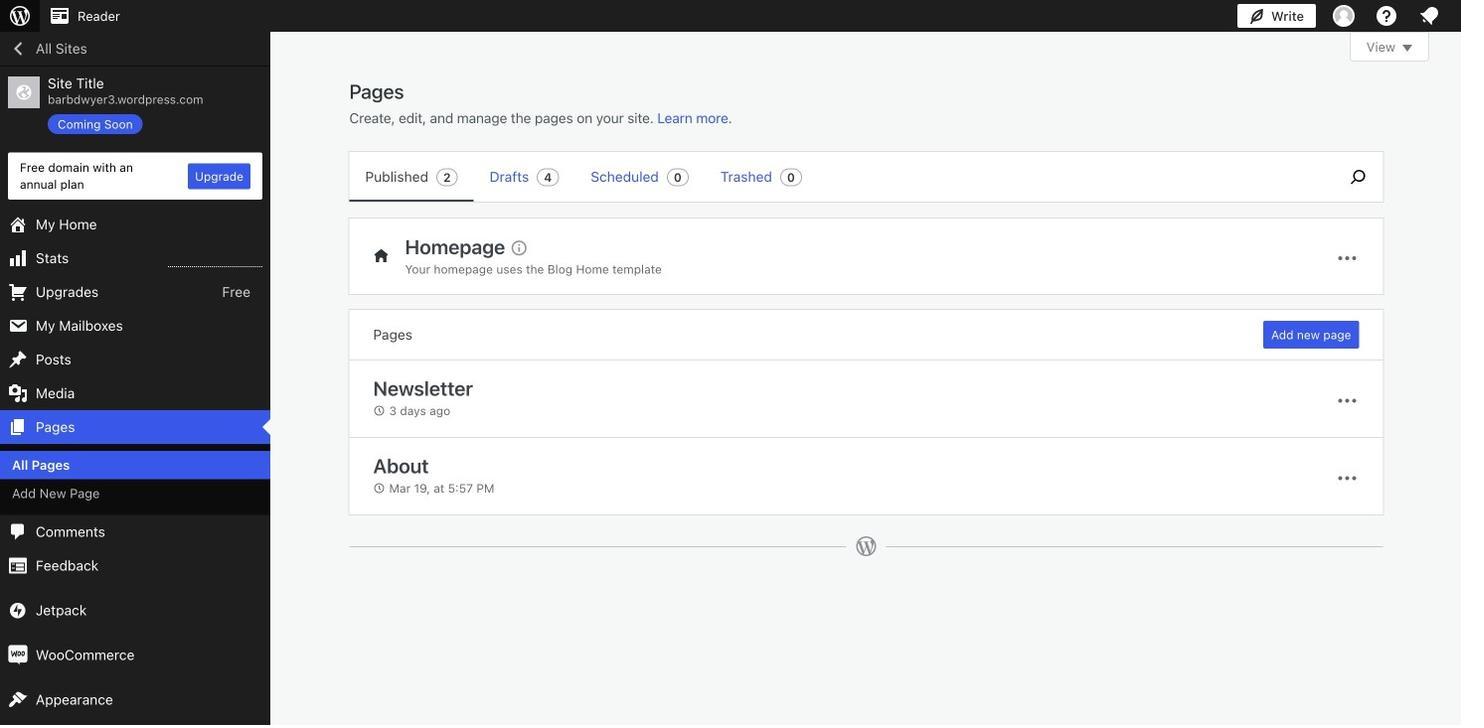Task type: vqa. For each thing, say whether or not it's contained in the screenshot.
1st img
yes



Task type: locate. For each thing, give the bounding box(es) containing it.
toggle menu image
[[1335, 389, 1359, 413], [1335, 467, 1359, 491]]

1 toggle menu image from the top
[[1335, 389, 1359, 413]]

1 vertical spatial img image
[[8, 646, 28, 665]]

0 vertical spatial img image
[[8, 601, 28, 621]]

open search image
[[1333, 165, 1383, 189]]

1 img image from the top
[[8, 601, 28, 621]]

manage your notifications image
[[1417, 4, 1441, 28]]

main content
[[349, 32, 1429, 578]]

2 toggle menu image from the top
[[1335, 467, 1359, 491]]

1 vertical spatial toggle menu image
[[1335, 467, 1359, 491]]

2 img image from the top
[[8, 646, 28, 665]]

toggle menu image
[[1335, 247, 1359, 270]]

img image
[[8, 601, 28, 621], [8, 646, 28, 665]]

0 vertical spatial toggle menu image
[[1335, 389, 1359, 413]]

menu
[[349, 152, 1324, 202]]

None search field
[[1333, 152, 1383, 202]]



Task type: describe. For each thing, give the bounding box(es) containing it.
more information image
[[509, 238, 527, 256]]

closed image
[[1403, 45, 1413, 52]]

highest hourly views 0 image
[[168, 255, 262, 267]]

my profile image
[[1333, 5, 1355, 27]]

manage your sites image
[[8, 4, 32, 28]]

help image
[[1375, 4, 1399, 28]]



